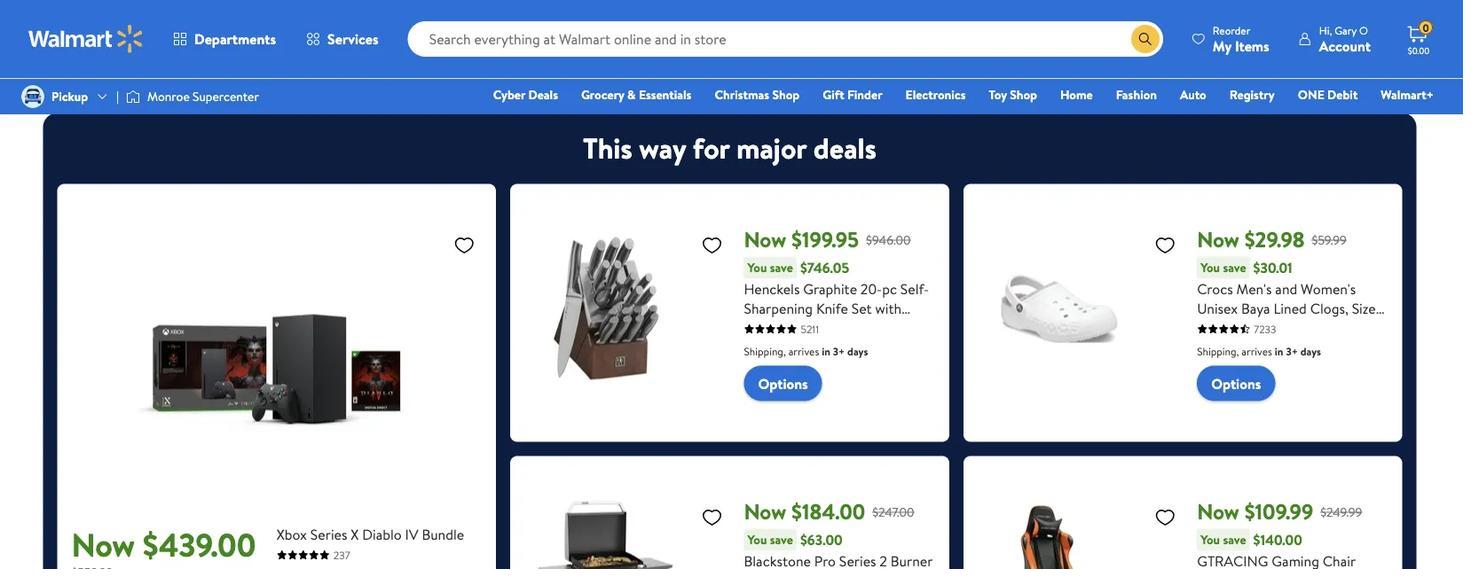 Task type: vqa. For each thing, say whether or not it's contained in the screenshot.
"Patio"
yes



Task type: locate. For each thing, give the bounding box(es) containing it.
fashion link up the cyber deals link
[[494, 0, 586, 72]]

men's
[[1237, 279, 1273, 299]]

one
[[1299, 86, 1325, 103]]

fashion link down search icon
[[1108, 85, 1166, 104]]

options down 13
[[1212, 374, 1262, 394]]

now
[[744, 225, 787, 255], [1198, 225, 1240, 255], [744, 498, 787, 527], [1198, 498, 1240, 527], [71, 523, 135, 567]]

arrives down 5211
[[789, 344, 820, 359]]

you save $30.01 crocs men's and women's unisex baya lined clogs, sizes 4/6-13
[[1198, 258, 1382, 338]]

13
[[1225, 318, 1237, 338]]

toys image
[[295, 0, 359, 48]]

fashion image
[[508, 0, 572, 48]]

& right patio
[[1277, 53, 1285, 70]]

& right grocery at the top left of page
[[628, 86, 636, 103]]

home image
[[402, 0, 466, 48]]

hi, gary o account
[[1320, 23, 1372, 55]]

7233
[[1254, 322, 1277, 337]]

days inside now $29.98 group
[[1301, 344, 1322, 359]]

1 options link from the left
[[744, 366, 823, 402]]

&
[[769, 53, 777, 70], [878, 53, 886, 70], [1088, 53, 1096, 70], [1277, 53, 1285, 70], [628, 86, 636, 103]]

seasonal decor
[[1352, 53, 1433, 70]]

grocery & essentials link
[[573, 85, 700, 104]]

1 days from the left
[[848, 344, 869, 359]]

you for $30.01
[[1201, 259, 1221, 277]]

& right the sports
[[1088, 53, 1096, 70]]

shipping, arrives in 3+ days inside "now $199.95" group
[[744, 344, 869, 359]]

& for garden
[[1277, 53, 1285, 70]]

4/6-
[[1198, 318, 1225, 338]]

grooming
[[727, 65, 779, 83]]

& for essentials
[[628, 86, 636, 103]]

with
[[876, 299, 902, 318]]

shop right toy
[[1010, 86, 1038, 103]]

unisex
[[1198, 299, 1238, 318]]

you for $746.05
[[748, 259, 767, 277]]

& inside kitchen & dining
[[878, 53, 886, 70]]

series
[[311, 525, 348, 545]]

days down paring
[[848, 344, 869, 359]]

baya
[[1242, 299, 1271, 318]]

$29.98
[[1245, 225, 1305, 255]]

2 shipping, arrives in 3+ days from the left
[[1198, 344, 1322, 359]]

1 horizontal spatial  image
[[126, 88, 140, 106]]

xbox series x  diablo iv bundle
[[277, 525, 464, 545]]

o
[[1360, 23, 1369, 38]]

you inside you save $140.00
[[1201, 532, 1221, 549]]

graphite
[[804, 279, 858, 299]]

henckels
[[744, 279, 800, 299]]

now for now $29.98 $59.99
[[1198, 225, 1240, 255]]

0 horizontal spatial options
[[759, 374, 808, 394]]

1 options from the left
[[759, 374, 808, 394]]

shipping, arrives in 3+ days down '7233'
[[1198, 344, 1322, 359]]

1 horizontal spatial deals
[[529, 86, 558, 103]]

$247.00
[[873, 504, 915, 521]]

home link right "services"
[[387, 0, 480, 72]]

$946.00
[[867, 232, 911, 249]]

save inside you save $746.05 henckels graphite 20-pc self- sharpening knife set with block, chef knife, paring knife, utility knife, bread knife, steak knife, brown
[[770, 259, 794, 277]]

now $109.99 $249.99
[[1198, 498, 1363, 527]]

1 horizontal spatial shop
[[1010, 86, 1038, 103]]

2 options link from the left
[[1198, 366, 1276, 402]]

way
[[639, 129, 686, 168]]

shipping,
[[744, 344, 786, 359], [1198, 344, 1240, 359]]

3+ down lined
[[1287, 344, 1299, 359]]

0 horizontal spatial home link
[[387, 0, 480, 72]]

one debit
[[1299, 86, 1359, 103]]

days
[[848, 344, 869, 359], [1301, 344, 1322, 359]]

0 horizontal spatial in
[[822, 344, 831, 359]]

1 vertical spatial fashion
[[1116, 86, 1158, 103]]

deals
[[814, 129, 877, 168]]

save for $63.00
[[770, 532, 794, 549]]

sports & outdoors image
[[1041, 0, 1105, 48]]

deals right flash
[[114, 53, 144, 70]]

walmart+
[[1382, 86, 1435, 103]]

seasonal decor image
[[1360, 0, 1424, 48]]

save left $63.00
[[770, 532, 794, 549]]

deals right cyber
[[529, 86, 558, 103]]

 image right '|'
[[126, 88, 140, 106]]

1 vertical spatial deals
[[529, 86, 558, 103]]

shipping, arrives in 3+ days inside now $29.98 group
[[1198, 344, 1322, 359]]

shipping, down "4/6-"
[[1198, 344, 1240, 359]]

shipping, inside now $29.98 group
[[1198, 344, 1240, 359]]

0 horizontal spatial arrives
[[789, 344, 820, 359]]

0 vertical spatial fashion
[[520, 53, 560, 70]]

now $439.00
[[71, 523, 256, 567]]

shop
[[773, 86, 800, 103], [1010, 86, 1038, 103]]

crocs
[[1198, 279, 1234, 299]]

arrives inside "now $199.95" group
[[789, 344, 820, 359]]

1 vertical spatial home link
[[1053, 85, 1101, 104]]

1 horizontal spatial shipping, arrives in 3+ days
[[1198, 344, 1322, 359]]

deals inside the cyber deals link
[[529, 86, 558, 103]]

home down outdoors
[[1061, 86, 1093, 103]]

women's
[[1302, 279, 1357, 299]]

0 vertical spatial home link
[[387, 0, 480, 72]]

save up men's
[[1224, 259, 1247, 277]]

now for now $199.95 $946.00
[[744, 225, 787, 255]]

finder
[[848, 86, 883, 103]]

you inside you save $63.00
[[748, 532, 767, 549]]

account
[[1320, 36, 1372, 55]]

knife, left utility
[[744, 338, 780, 357]]

1 horizontal spatial fashion link
[[1108, 85, 1166, 104]]

0 horizontal spatial home
[[417, 53, 450, 70]]

you for $140.00
[[1201, 532, 1221, 549]]

lined
[[1274, 299, 1307, 318]]

1 horizontal spatial days
[[1301, 344, 1322, 359]]

 image for monroe supercenter
[[126, 88, 140, 106]]

this way for major deals
[[583, 129, 877, 168]]

add to favorites list, xbox series x  diablo iv bundle image
[[454, 234, 475, 256]]

deals inside flash deals link
[[114, 53, 144, 70]]

shop for toy shop
[[1010, 86, 1038, 103]]

2 3+ from the left
[[1287, 344, 1299, 359]]

fashion down search icon
[[1116, 86, 1158, 103]]

0 horizontal spatial 3+
[[833, 344, 845, 359]]

1 horizontal spatial options
[[1212, 374, 1262, 394]]

& for grooming
[[769, 53, 777, 70]]

brown
[[859, 357, 899, 377]]

options link down 13
[[1198, 366, 1276, 402]]

days inside "now $199.95" group
[[848, 344, 869, 359]]

block,
[[744, 318, 782, 338]]

auto image
[[1147, 0, 1211, 48]]

shipping, down block,
[[744, 344, 786, 359]]

& right dining
[[878, 53, 886, 70]]

0 horizontal spatial shipping,
[[744, 344, 786, 359]]

major
[[737, 129, 807, 168]]

options link inside "now $199.95" group
[[744, 366, 823, 402]]

2 options from the left
[[1212, 374, 1262, 394]]

in right utility
[[822, 344, 831, 359]]

knife, left bread
[[824, 338, 859, 357]]

options down utility
[[759, 374, 808, 394]]

1 horizontal spatial shipping,
[[1198, 344, 1240, 359]]

save
[[770, 259, 794, 277], [1224, 259, 1247, 277], [770, 532, 794, 549], [1224, 532, 1247, 549]]

save inside you save $140.00
[[1224, 532, 1247, 549]]

1 arrives from the left
[[789, 344, 820, 359]]

now $199.95 group
[[525, 198, 936, 428]]

3+ right utility
[[833, 344, 845, 359]]

now for now $109.99 $249.99
[[1198, 498, 1240, 527]]

save inside you save $63.00
[[770, 532, 794, 549]]

1 horizontal spatial home
[[1061, 86, 1093, 103]]

days down the clogs,
[[1301, 344, 1322, 359]]

$63.00
[[801, 531, 843, 550]]

arrives down '7233'
[[1242, 344, 1273, 359]]

0 horizontal spatial shipping, arrives in 3+ days
[[744, 344, 869, 359]]

options
[[759, 374, 808, 394], [1212, 374, 1262, 394]]

3+ for now $29.98
[[1287, 344, 1299, 359]]

toys link
[[281, 0, 373, 72]]

 image
[[21, 85, 44, 108], [126, 88, 140, 106]]

knife, right chef
[[819, 318, 854, 338]]

home down home image
[[417, 53, 450, 70]]

0 horizontal spatial shop
[[773, 86, 800, 103]]

save inside you save $30.01 crocs men's and women's unisex baya lined clogs, sizes 4/6-13
[[1224, 259, 1247, 277]]

3+ inside now $29.98 group
[[1287, 344, 1299, 359]]

0 horizontal spatial options link
[[744, 366, 823, 402]]

1 shipping, arrives in 3+ days from the left
[[744, 344, 869, 359]]

0 vertical spatial fashion link
[[494, 0, 586, 72]]

fashion
[[520, 53, 560, 70], [1116, 86, 1158, 103]]

1 vertical spatial fashion link
[[1108, 85, 1166, 104]]

cyber deals link
[[485, 85, 566, 104]]

3+ inside "now $199.95" group
[[833, 344, 845, 359]]

home link down outdoors
[[1053, 85, 1101, 104]]

grocery
[[581, 86, 625, 103]]

3+
[[833, 344, 845, 359], [1287, 344, 1299, 359]]

home
[[417, 53, 450, 70], [1061, 86, 1093, 103]]

1 horizontal spatial in
[[1276, 344, 1284, 359]]

video games image
[[934, 0, 998, 48]]

auto link
[[1173, 85, 1215, 104]]

2 shop from the left
[[1010, 86, 1038, 103]]

1 horizontal spatial 3+
[[1287, 344, 1299, 359]]

auto
[[1181, 86, 1207, 103]]

shop down the grooming
[[773, 86, 800, 103]]

save left $140.00
[[1224, 532, 1247, 549]]

shipping, inside "now $199.95" group
[[744, 344, 786, 359]]

1 shop from the left
[[773, 86, 800, 103]]

now inside group
[[1198, 225, 1240, 255]]

you up "henckels"
[[748, 259, 767, 277]]

fashion up cyber deals
[[520, 53, 560, 70]]

0
[[1423, 20, 1430, 35]]

video
[[932, 53, 963, 70]]

 image left "pickup"
[[21, 85, 44, 108]]

2 shipping, from the left
[[1198, 344, 1240, 359]]

shipping, arrives in 3+ days down 5211
[[744, 344, 869, 359]]

you save $140.00
[[1201, 531, 1303, 550]]

walmart+ link
[[1374, 85, 1443, 104]]

& right beauty
[[769, 53, 777, 70]]

seasonal
[[1352, 53, 1399, 70]]

& for outdoors
[[1088, 53, 1096, 70]]

arrives for $199.95
[[789, 344, 820, 359]]

patio
[[1246, 53, 1274, 70]]

chef
[[785, 318, 816, 338]]

0 horizontal spatial fashion
[[520, 53, 560, 70]]

& inside "beauty & grooming"
[[769, 53, 777, 70]]

options inside now $29.98 group
[[1212, 374, 1262, 394]]

services
[[328, 29, 379, 49]]

2 days from the left
[[1301, 344, 1322, 359]]

self-
[[901, 279, 929, 299]]

days for $199.95
[[848, 344, 869, 359]]

options link inside now $29.98 group
[[1198, 366, 1276, 402]]

in down '7233'
[[1276, 344, 1284, 359]]

home link
[[387, 0, 480, 72], [1053, 85, 1101, 104]]

0 horizontal spatial days
[[848, 344, 869, 359]]

christmas shop link
[[707, 85, 808, 104]]

options link down utility
[[744, 366, 823, 402]]

shipping, arrives in 3+ days
[[744, 344, 869, 359], [1198, 344, 1322, 359]]

in inside "now $199.95" group
[[822, 344, 831, 359]]

you up "crocs"
[[1201, 259, 1221, 277]]

arrives inside now $29.98 group
[[1242, 344, 1273, 359]]

2 arrives from the left
[[1242, 344, 1273, 359]]

0 horizontal spatial fashion link
[[494, 0, 586, 72]]

0 horizontal spatial deals
[[114, 53, 144, 70]]

in inside now $29.98 group
[[1276, 344, 1284, 359]]

grocery & essentials
[[581, 86, 692, 103]]

1 shipping, from the left
[[744, 344, 786, 359]]

flash deals
[[84, 53, 144, 70]]

1 in from the left
[[822, 344, 831, 359]]

& for dining
[[878, 53, 886, 70]]

$109.99
[[1245, 498, 1314, 527]]

save for $30.01
[[1224, 259, 1247, 277]]

& inside sports & outdoors
[[1088, 53, 1096, 70]]

this
[[583, 129, 633, 168]]

kitchen
[[834, 53, 875, 70]]

1 3+ from the left
[[833, 344, 845, 359]]

1 horizontal spatial options link
[[1198, 366, 1276, 402]]

sports
[[1050, 53, 1085, 70]]

options inside "now $199.95" group
[[759, 374, 808, 394]]

1 horizontal spatial arrives
[[1242, 344, 1273, 359]]

registry
[[1230, 86, 1275, 103]]

arrives
[[789, 344, 820, 359], [1242, 344, 1273, 359]]

0 vertical spatial deals
[[114, 53, 144, 70]]

days for $29.98
[[1301, 344, 1322, 359]]

0 horizontal spatial  image
[[21, 85, 44, 108]]

patio & garden
[[1246, 53, 1325, 70]]

monroe supercenter
[[147, 88, 259, 105]]

diablo
[[362, 525, 402, 545]]

you left $140.00
[[1201, 532, 1221, 549]]

you left $63.00
[[748, 532, 767, 549]]

2 in from the left
[[1276, 344, 1284, 359]]

save up "henckels"
[[770, 259, 794, 277]]

you inside you save $30.01 crocs men's and women's unisex baya lined clogs, sizes 4/6-13
[[1201, 259, 1221, 277]]

you inside you save $746.05 henckels graphite 20-pc self- sharpening knife set with block, chef knife, paring knife, utility knife, bread knife, steak knife, brown
[[748, 259, 767, 277]]



Task type: describe. For each thing, give the bounding box(es) containing it.
1 horizontal spatial fashion
[[1116, 86, 1158, 103]]

outdoors
[[1048, 65, 1097, 83]]

knife
[[817, 299, 849, 318]]

save for $140.00
[[1224, 532, 1247, 549]]

gift finder link
[[815, 85, 891, 104]]

shipping, arrives in 3+ days for $29.98
[[1198, 344, 1322, 359]]

0 vertical spatial home
[[417, 53, 450, 70]]

tech
[[208, 53, 233, 70]]

$199.95
[[792, 225, 859, 255]]

bundle
[[422, 525, 464, 545]]

search icon image
[[1139, 32, 1153, 46]]

pc
[[883, 279, 897, 299]]

20-
[[861, 279, 883, 299]]

games
[[966, 53, 1001, 70]]

xbox
[[277, 525, 307, 545]]

beauty & grooming
[[727, 53, 779, 83]]

for
[[693, 129, 730, 168]]

shop for christmas shop
[[773, 86, 800, 103]]

$30.01
[[1254, 258, 1293, 278]]

electronics
[[906, 86, 966, 103]]

now $29.98 group
[[978, 198, 1389, 428]]

deals for cyber deals
[[529, 86, 558, 103]]

dining
[[843, 65, 876, 83]]

knife, left steak
[[744, 357, 780, 377]]

items
[[1236, 36, 1270, 55]]

arrives for $29.98
[[1242, 344, 1273, 359]]

 image for pickup
[[21, 85, 44, 108]]

$249.99
[[1321, 504, 1363, 521]]

gift
[[823, 86, 845, 103]]

shipping, arrives in 3+ days for $199.95
[[744, 344, 869, 359]]

add to favorites list, henckels graphite 20-pc self-sharpening knife set with block, chef knife, paring knife, utility knife, bread knife, steak knife, brown image
[[702, 234, 723, 256]]

5211
[[801, 322, 819, 337]]

paring
[[858, 318, 897, 338]]

save for $746.05
[[770, 259, 794, 277]]

shipping, for now $29.98
[[1198, 344, 1240, 359]]

sports & outdoors link
[[1027, 0, 1119, 84]]

options for $29.98
[[1212, 374, 1262, 394]]

now for now $184.00 $247.00
[[744, 498, 787, 527]]

cyber deals
[[493, 86, 558, 103]]

toys
[[315, 53, 339, 70]]

shipping, for now $199.95
[[744, 344, 786, 359]]

christmas shop
[[715, 86, 800, 103]]

food
[[633, 53, 660, 70]]

set
[[852, 299, 872, 318]]

options link for $29.98
[[1198, 366, 1276, 402]]

christmas
[[715, 86, 770, 103]]

now $184.00 group
[[525, 471, 936, 570]]

in for now $199.95
[[822, 344, 831, 359]]

one debit link
[[1291, 85, 1367, 104]]

beauty & grooming image
[[721, 0, 785, 48]]

add to favorites list, gtracing gaming chair office chair pu leather with footrest&adjustable headrest, orange image
[[1155, 507, 1176, 529]]

beauty
[[729, 53, 766, 70]]

now $29.98 $59.99
[[1198, 225, 1347, 255]]

237
[[334, 548, 350, 563]]

add to favorites list, blackstone pro series 2 burner 22" propane pedestal griddle with hood image
[[702, 507, 723, 529]]

$439.00
[[143, 523, 256, 567]]

|
[[117, 88, 119, 105]]

pickup
[[51, 88, 88, 105]]

Walmart Site-Wide search field
[[408, 21, 1164, 57]]

options for $199.95
[[759, 374, 808, 394]]

food link
[[601, 0, 693, 72]]

toy
[[989, 86, 1007, 103]]

1 horizontal spatial home link
[[1053, 85, 1101, 104]]

video games
[[932, 53, 1001, 70]]

beauty & grooming link
[[707, 0, 799, 84]]

cyber
[[493, 86, 526, 103]]

tech image
[[189, 0, 253, 48]]

services button
[[291, 18, 394, 60]]

and
[[1276, 279, 1298, 299]]

$59.99
[[1313, 232, 1347, 249]]

sizes
[[1353, 299, 1382, 318]]

walmart image
[[28, 25, 144, 53]]

1 vertical spatial home
[[1061, 86, 1093, 103]]

food image
[[615, 0, 679, 48]]

gift finder
[[823, 86, 883, 103]]

electronics link
[[898, 85, 974, 104]]

utility
[[783, 338, 821, 357]]

debit
[[1328, 86, 1359, 103]]

you for $63.00
[[748, 532, 767, 549]]

essentials
[[639, 86, 692, 103]]

deals for flash deals
[[114, 53, 144, 70]]

reorder my items
[[1213, 23, 1270, 55]]

kitchen & dining link
[[814, 0, 906, 84]]

kitchen & dining
[[834, 53, 886, 83]]

you save $746.05 henckels graphite 20-pc self- sharpening knife set with block, chef knife, paring knife, utility knife, bread knife, steak knife, brown
[[744, 258, 929, 377]]

departments button
[[158, 18, 291, 60]]

options link for $199.95
[[744, 366, 823, 402]]

tech link
[[174, 0, 267, 72]]

kitchen & dining image
[[828, 0, 892, 48]]

x
[[351, 525, 359, 545]]

seasonal decor link
[[1346, 0, 1439, 72]]

add to favorites list, crocs men's and women's unisex baya lined clogs, sizes 4/6-13 image
[[1155, 234, 1176, 256]]

sports & outdoors
[[1048, 53, 1097, 83]]

iv
[[405, 525, 419, 545]]

you save $63.00
[[748, 531, 843, 550]]

Search search field
[[408, 21, 1164, 57]]

now $184.00 $247.00
[[744, 498, 915, 527]]

in for now $29.98
[[1276, 344, 1284, 359]]

next slide for chipmodulewithimages list image
[[1360, 13, 1403, 56]]

flash deals image
[[82, 0, 146, 48]]

$746.05
[[801, 258, 850, 278]]

video games link
[[920, 0, 1012, 72]]

$184.00
[[792, 498, 866, 527]]

now for now $439.00
[[71, 523, 135, 567]]

steak
[[783, 357, 817, 377]]

my
[[1213, 36, 1232, 55]]

toy shop
[[989, 86, 1038, 103]]

knife, right steak
[[820, 357, 856, 377]]

3+ for now $199.95
[[833, 344, 845, 359]]

patio and garden image
[[1254, 0, 1318, 48]]



